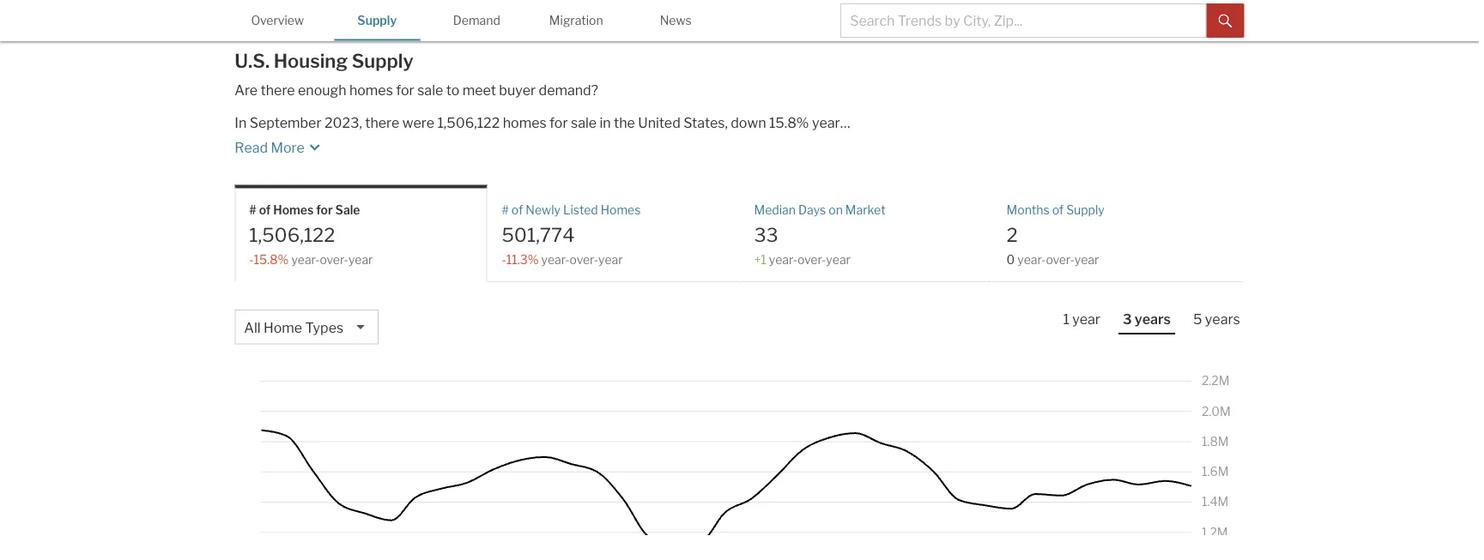 Task type: describe. For each thing, give the bounding box(es) containing it.
1 horizontal spatial there
[[365, 114, 399, 131]]

read more
[[235, 140, 305, 156]]

- for 1,506,122
[[249, 253, 254, 267]]

types
[[305, 320, 344, 337]]

3 years button
[[1119, 310, 1175, 335]]

0 vertical spatial 15.8%
[[769, 114, 809, 131]]

the
[[614, 114, 635, 131]]

housing
[[274, 49, 348, 73]]

0 vertical spatial there
[[261, 82, 295, 99]]

in september 2023, there were 1,506,122 homes for sale in the united states, down 15.8% year …
[[235, 114, 850, 131]]

year- inside # of newly listed homes 501,774 -11.3% year-over-year
[[541, 253, 570, 267]]

Search Trends by City, Zip... search field
[[841, 3, 1207, 38]]

of for 2
[[1052, 203, 1064, 218]]

# for 501,774
[[502, 203, 509, 218]]

2
[[1007, 224, 1018, 247]]

- for 501,774
[[502, 253, 506, 267]]

homes inside # of newly listed homes 501,774 -11.3% year-over-year
[[601, 203, 641, 218]]

501,774
[[502, 224, 575, 247]]

1 year
[[1063, 311, 1101, 328]]

33
[[754, 224, 778, 247]]

market
[[845, 203, 886, 218]]

2 horizontal spatial for
[[550, 114, 568, 131]]

median days on market 33 +1 year-over-year
[[754, 203, 886, 267]]

year inside median days on market 33 +1 year-over-year
[[826, 253, 851, 267]]

days
[[798, 203, 826, 218]]

down
[[731, 114, 766, 131]]

submit search image
[[1219, 14, 1233, 28]]

11.3%
[[506, 253, 539, 267]]

in
[[600, 114, 611, 131]]

years for 5 years
[[1205, 311, 1240, 328]]

supply for u.s. housing supply
[[352, 49, 414, 73]]

sale
[[335, 203, 360, 218]]

year- inside months of supply 2 0 year-over-year
[[1018, 253, 1046, 267]]

overview link
[[235, 0, 320, 39]]

year inside months of supply 2 0 year-over-year
[[1075, 253, 1099, 267]]

supply link
[[334, 0, 420, 39]]

united
[[638, 114, 681, 131]]

of for 1,506,122
[[259, 203, 271, 218]]

listed
[[563, 203, 598, 218]]

september
[[250, 114, 322, 131]]

year- inside median days on market 33 +1 year-over-year
[[769, 253, 798, 267]]

buyer
[[499, 82, 536, 99]]

3 years
[[1123, 311, 1171, 328]]

0 vertical spatial sale
[[417, 82, 443, 99]]

demand?
[[539, 82, 598, 99]]

migration
[[549, 13, 603, 28]]

homes inside # of homes for sale 1,506,122 -15.8% year-over-year
[[273, 203, 314, 218]]

states,
[[684, 114, 728, 131]]

on
[[829, 203, 843, 218]]

# for 1,506,122
[[249, 203, 256, 218]]

demand
[[453, 13, 500, 28]]

0
[[1007, 253, 1015, 267]]

supply for months of supply 2 0 year-over-year
[[1066, 203, 1105, 218]]

newly
[[526, 203, 561, 218]]



Task type: locate. For each thing, give the bounding box(es) containing it.
# inside # of newly listed homes 501,774 -11.3% year-over-year
[[502, 203, 509, 218]]

0 horizontal spatial of
[[259, 203, 271, 218]]

5 years button
[[1189, 310, 1245, 334]]

news link
[[633, 0, 719, 39]]

years for 3 years
[[1135, 311, 1171, 328]]

of inside # of newly listed homes 501,774 -11.3% year-over-year
[[512, 203, 523, 218]]

0 horizontal spatial homes
[[273, 203, 314, 218]]

demand link
[[434, 0, 520, 39]]

year- up all home types
[[291, 253, 320, 267]]

over- inside median days on market 33 +1 year-over-year
[[798, 253, 826, 267]]

sale
[[417, 82, 443, 99], [571, 114, 597, 131]]

2 - from the left
[[502, 253, 506, 267]]

1 over- from the left
[[320, 253, 348, 267]]

are there enough homes for sale to meet buyer demand?
[[235, 82, 598, 99]]

1 year button
[[1059, 310, 1105, 334]]

#
[[249, 203, 256, 218], [502, 203, 509, 218]]

15.8%
[[769, 114, 809, 131], [254, 253, 289, 267]]

all home types
[[244, 320, 344, 337]]

1 years from the left
[[1135, 311, 1171, 328]]

for
[[396, 82, 414, 99], [550, 114, 568, 131], [316, 203, 333, 218]]

0 horizontal spatial there
[[261, 82, 295, 99]]

supply up 'u.s. housing supply'
[[357, 13, 397, 28]]

15.8% up the "home"
[[254, 253, 289, 267]]

of inside # of homes for sale 1,506,122 -15.8% year-over-year
[[259, 203, 271, 218]]

1 vertical spatial 15.8%
[[254, 253, 289, 267]]

year
[[812, 114, 840, 131], [348, 253, 373, 267], [598, 253, 623, 267], [826, 253, 851, 267], [1075, 253, 1099, 267], [1073, 311, 1101, 328]]

year- inside # of homes for sale 1,506,122 -15.8% year-over-year
[[291, 253, 320, 267]]

meet
[[462, 82, 496, 99]]

homes left the sale
[[273, 203, 314, 218]]

home
[[264, 320, 302, 337]]

over- inside # of homes for sale 1,506,122 -15.8% year-over-year
[[320, 253, 348, 267]]

1 vertical spatial 1,506,122
[[249, 224, 335, 247]]

2 vertical spatial supply
[[1066, 203, 1105, 218]]

months
[[1007, 203, 1050, 218]]

# of newly listed homes 501,774 -11.3% year-over-year
[[502, 203, 641, 267]]

for up were
[[396, 82, 414, 99]]

for left the sale
[[316, 203, 333, 218]]

homes up 2023,
[[349, 82, 393, 99]]

1 of from the left
[[259, 203, 271, 218]]

3 over- from the left
[[798, 253, 826, 267]]

were
[[402, 114, 434, 131]]

1 vertical spatial for
[[550, 114, 568, 131]]

3 of from the left
[[1052, 203, 1064, 218]]

median
[[754, 203, 796, 218]]

years
[[1135, 311, 1171, 328], [1205, 311, 1240, 328]]

2 over- from the left
[[570, 253, 598, 267]]

- up the 'all'
[[249, 253, 254, 267]]

1 horizontal spatial sale
[[571, 114, 597, 131]]

3 year- from the left
[[769, 253, 798, 267]]

to
[[446, 82, 460, 99]]

1 homes from the left
[[273, 203, 314, 218]]

# left newly
[[502, 203, 509, 218]]

0 horizontal spatial homes
[[349, 82, 393, 99]]

0 horizontal spatial 15.8%
[[254, 253, 289, 267]]

1 - from the left
[[249, 253, 254, 267]]

1 horizontal spatial 1,506,122
[[437, 114, 500, 131]]

homes right listed
[[601, 203, 641, 218]]

year inside 1 year button
[[1073, 311, 1101, 328]]

of
[[259, 203, 271, 218], [512, 203, 523, 218], [1052, 203, 1064, 218]]

# inside # of homes for sale 1,506,122 -15.8% year-over-year
[[249, 203, 256, 218]]

1 vertical spatial there
[[365, 114, 399, 131]]

1 horizontal spatial #
[[502, 203, 509, 218]]

there
[[261, 82, 295, 99], [365, 114, 399, 131]]

over- right 0
[[1046, 253, 1075, 267]]

of inside months of supply 2 0 year-over-year
[[1052, 203, 1064, 218]]

years right 5
[[1205, 311, 1240, 328]]

of down 'read more'
[[259, 203, 271, 218]]

years inside button
[[1205, 311, 1240, 328]]

1,506,122 for -
[[249, 224, 335, 247]]

of for 501,774
[[512, 203, 523, 218]]

1 horizontal spatial homes
[[503, 114, 547, 131]]

2023,
[[324, 114, 362, 131]]

u.s. housing supply
[[235, 49, 414, 73]]

supply right months
[[1066, 203, 1105, 218]]

over- inside # of newly listed homes 501,774 -11.3% year-over-year
[[570, 253, 598, 267]]

15.8% right down
[[769, 114, 809, 131]]

there left were
[[365, 114, 399, 131]]

- inside # of newly listed homes 501,774 -11.3% year-over-year
[[502, 253, 506, 267]]

2 # from the left
[[502, 203, 509, 218]]

year- down 501,774
[[541, 253, 570, 267]]

u.s.
[[235, 49, 270, 73]]

1 horizontal spatial of
[[512, 203, 523, 218]]

all
[[244, 320, 261, 337]]

enough
[[298, 82, 346, 99]]

year inside # of newly listed homes 501,774 -11.3% year-over-year
[[598, 253, 623, 267]]

migration link
[[533, 0, 619, 39]]

5 years
[[1193, 311, 1240, 328]]

0 vertical spatial supply
[[357, 13, 397, 28]]

0 horizontal spatial #
[[249, 203, 256, 218]]

0 horizontal spatial for
[[316, 203, 333, 218]]

more
[[271, 140, 305, 156]]

in
[[235, 114, 247, 131]]

homes
[[349, 82, 393, 99], [503, 114, 547, 131]]

0 horizontal spatial years
[[1135, 311, 1171, 328]]

year inside # of homes for sale 1,506,122 -15.8% year-over-year
[[348, 253, 373, 267]]

are
[[235, 82, 258, 99]]

0 vertical spatial homes
[[349, 82, 393, 99]]

news
[[660, 13, 692, 28]]

# down read
[[249, 203, 256, 218]]

1,506,122
[[437, 114, 500, 131], [249, 224, 335, 247]]

1 year- from the left
[[291, 253, 320, 267]]

2 years from the left
[[1205, 311, 1240, 328]]

1 horizontal spatial homes
[[601, 203, 641, 218]]

years right 3
[[1135, 311, 1171, 328]]

supply inside months of supply 2 0 year-over-year
[[1066, 203, 1105, 218]]

- inside # of homes for sale 1,506,122 -15.8% year-over-year
[[249, 253, 254, 267]]

5
[[1193, 311, 1202, 328]]

sale left "to" at the top of the page
[[417, 82, 443, 99]]

overview
[[251, 13, 304, 28]]

of left newly
[[512, 203, 523, 218]]

1 horizontal spatial for
[[396, 82, 414, 99]]

1
[[1063, 311, 1070, 328]]

supply
[[357, 13, 397, 28], [352, 49, 414, 73], [1066, 203, 1105, 218]]

homes down buyer
[[503, 114, 547, 131]]

over- down listed
[[570, 253, 598, 267]]

there right are
[[261, 82, 295, 99]]

…
[[840, 114, 850, 131]]

over-
[[320, 253, 348, 267], [570, 253, 598, 267], [798, 253, 826, 267], [1046, 253, 1075, 267]]

1 vertical spatial supply
[[352, 49, 414, 73]]

over- down days
[[798, 253, 826, 267]]

sale left in
[[571, 114, 597, 131]]

homes
[[273, 203, 314, 218], [601, 203, 641, 218]]

for down demand?
[[550, 114, 568, 131]]

0 horizontal spatial 1,506,122
[[249, 224, 335, 247]]

2 vertical spatial for
[[316, 203, 333, 218]]

1,506,122 for homes
[[437, 114, 500, 131]]

read more link
[[235, 132, 942, 158]]

3
[[1123, 311, 1132, 328]]

over- inside months of supply 2 0 year-over-year
[[1046, 253, 1075, 267]]

# of homes for sale 1,506,122 -15.8% year-over-year
[[249, 203, 373, 267]]

2 horizontal spatial of
[[1052, 203, 1064, 218]]

year-
[[291, 253, 320, 267], [541, 253, 570, 267], [769, 253, 798, 267], [1018, 253, 1046, 267]]

0 horizontal spatial sale
[[417, 82, 443, 99]]

4 year- from the left
[[1018, 253, 1046, 267]]

1 vertical spatial sale
[[571, 114, 597, 131]]

supply down supply link
[[352, 49, 414, 73]]

read
[[235, 140, 268, 156]]

year- right 0
[[1018, 253, 1046, 267]]

1,506,122 inside # of homes for sale 1,506,122 -15.8% year-over-year
[[249, 224, 335, 247]]

0 vertical spatial for
[[396, 82, 414, 99]]

0 vertical spatial 1,506,122
[[437, 114, 500, 131]]

for inside # of homes for sale 1,506,122 -15.8% year-over-year
[[316, 203, 333, 218]]

months of supply 2 0 year-over-year
[[1007, 203, 1105, 267]]

- down 501,774
[[502, 253, 506, 267]]

1 vertical spatial homes
[[503, 114, 547, 131]]

1 horizontal spatial 15.8%
[[769, 114, 809, 131]]

1 # from the left
[[249, 203, 256, 218]]

2 homes from the left
[[601, 203, 641, 218]]

2 year- from the left
[[541, 253, 570, 267]]

years inside 'button'
[[1135, 311, 1171, 328]]

of right months
[[1052, 203, 1064, 218]]

0 horizontal spatial -
[[249, 253, 254, 267]]

over- down the sale
[[320, 253, 348, 267]]

+1
[[754, 253, 766, 267]]

1 horizontal spatial -
[[502, 253, 506, 267]]

4 over- from the left
[[1046, 253, 1075, 267]]

2 of from the left
[[512, 203, 523, 218]]

15.8% inside # of homes for sale 1,506,122 -15.8% year-over-year
[[254, 253, 289, 267]]

-
[[249, 253, 254, 267], [502, 253, 506, 267]]

year- right +1
[[769, 253, 798, 267]]

1 horizontal spatial years
[[1205, 311, 1240, 328]]



Task type: vqa. For each thing, say whether or not it's contained in the screenshot.
2nd # from the right
yes



